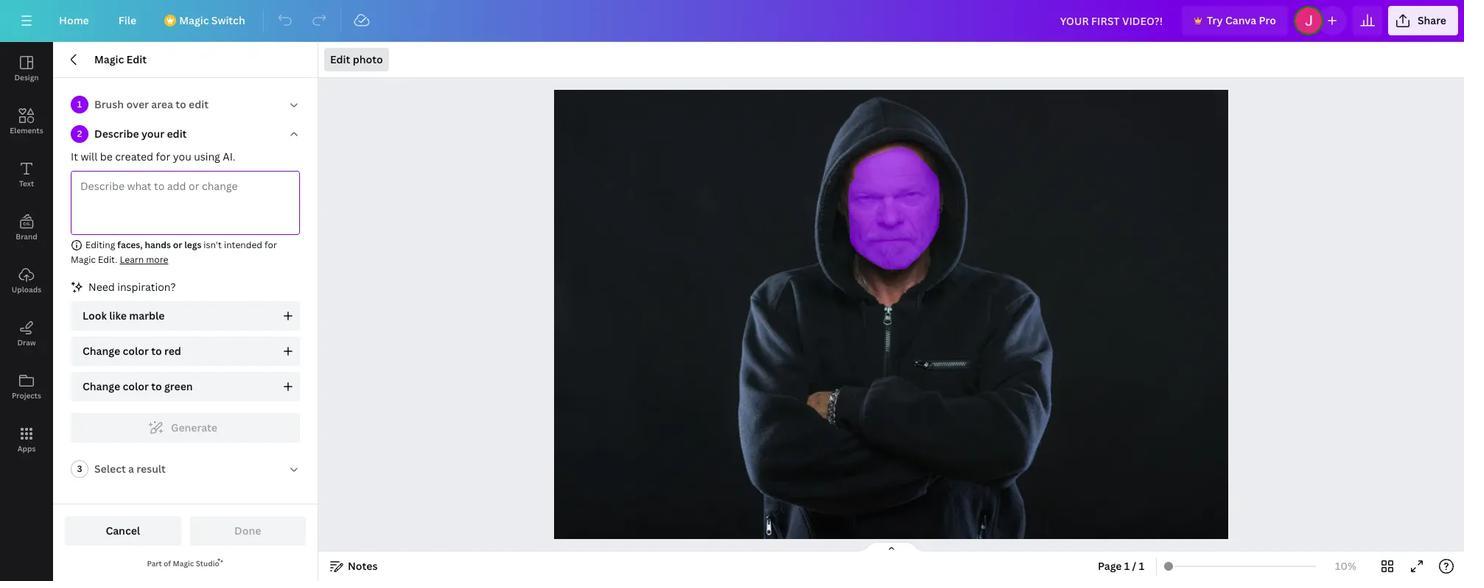 Task type: describe. For each thing, give the bounding box(es) containing it.
design
[[14, 72, 39, 83]]

a
[[128, 462, 134, 476]]

ai.
[[223, 150, 235, 164]]

edit.
[[98, 254, 118, 266]]

text
[[19, 178, 34, 189]]

+
[[858, 495, 864, 509]]

magic for magic edit
[[94, 52, 124, 66]]

generate
[[171, 421, 217, 435]]

describe
[[94, 127, 139, 141]]

faces,
[[117, 239, 143, 251]]

intended
[[224, 239, 262, 251]]

legs
[[184, 239, 202, 251]]

for inside isn't intended for magic edit.
[[265, 239, 277, 251]]

marble
[[129, 309, 165, 323]]

using
[[194, 150, 220, 164]]

magic for magic studio
[[173, 559, 194, 569]]

your
[[141, 127, 164, 141]]

switch
[[211, 13, 245, 27]]

0 vertical spatial for
[[156, 150, 170, 164]]

change for change color to green
[[83, 380, 120, 394]]

draw
[[17, 338, 36, 348]]

0 vertical spatial edit
[[189, 97, 209, 111]]

try canva pro button
[[1182, 6, 1288, 35]]

change for change color to red
[[83, 344, 120, 358]]

color for red
[[123, 344, 149, 358]]

hands
[[145, 239, 171, 251]]

share button
[[1388, 6, 1458, 35]]

change color to green
[[83, 380, 193, 394]]

+ add page
[[858, 495, 913, 509]]

apps button
[[0, 413, 53, 467]]

It will be created for you using AI. text field
[[71, 172, 299, 234]]

home
[[59, 13, 89, 27]]

3
[[77, 463, 82, 475]]

look like marble button
[[71, 301, 300, 331]]

more
[[146, 254, 168, 266]]

be
[[100, 150, 113, 164]]

inspiration?
[[117, 280, 176, 294]]

area
[[151, 97, 173, 111]]

edit photo button
[[324, 48, 389, 71]]

share
[[1418, 13, 1447, 27]]

studio
[[196, 559, 219, 569]]

10%
[[1335, 559, 1357, 573]]

or
[[173, 239, 182, 251]]

text button
[[0, 148, 53, 201]]

created
[[115, 150, 153, 164]]

to for red
[[151, 344, 162, 358]]

red
[[164, 344, 181, 358]]

it will be created for you using ai.
[[71, 150, 235, 164]]

it
[[71, 150, 78, 164]]

you
[[173, 150, 191, 164]]

magic studio
[[173, 559, 219, 569]]

file button
[[107, 6, 148, 35]]

isn't
[[204, 239, 222, 251]]

Design title text field
[[1048, 6, 1176, 35]]

0 horizontal spatial 1
[[77, 98, 82, 111]]

notes
[[348, 559, 378, 573]]

color for green
[[123, 380, 149, 394]]

try canva pro
[[1207, 13, 1276, 27]]

magic edit
[[94, 52, 147, 66]]

magic inside isn't intended for magic edit.
[[71, 254, 96, 266]]

part of
[[147, 559, 173, 569]]

1 horizontal spatial 1
[[1125, 559, 1130, 573]]

elements
[[10, 125, 43, 136]]

done
[[234, 524, 261, 538]]

magic switch button
[[154, 6, 257, 35]]

file
[[118, 13, 136, 27]]

need
[[88, 280, 115, 294]]

pro
[[1259, 13, 1276, 27]]

over
[[126, 97, 149, 111]]



Task type: locate. For each thing, give the bounding box(es) containing it.
color
[[123, 344, 149, 358], [123, 380, 149, 394]]

change down change color to red
[[83, 380, 120, 394]]

change inside button
[[83, 380, 120, 394]]

0 vertical spatial to
[[176, 97, 186, 111]]

to
[[176, 97, 186, 111], [151, 344, 162, 358], [151, 380, 162, 394]]

for right intended
[[265, 239, 277, 251]]

1 edit from the left
[[126, 52, 147, 66]]

projects button
[[0, 360, 53, 413]]

brand
[[16, 231, 37, 242]]

result
[[137, 462, 166, 476]]

learn more
[[120, 254, 168, 266]]

2 color from the top
[[123, 380, 149, 394]]

10% button
[[1322, 555, 1370, 579]]

learn
[[120, 254, 144, 266]]

add
[[866, 495, 887, 509]]

like
[[109, 309, 127, 323]]

isn't intended for magic edit.
[[71, 239, 277, 266]]

brush over area to edit
[[94, 97, 209, 111]]

edit right area
[[189, 97, 209, 111]]

edit inside popup button
[[330, 52, 350, 66]]

change
[[83, 344, 120, 358], [83, 380, 120, 394]]

+ add page button
[[575, 487, 1197, 517]]

0 horizontal spatial edit
[[126, 52, 147, 66]]

1 vertical spatial edit
[[167, 127, 187, 141]]

brush
[[94, 97, 124, 111]]

2 edit from the left
[[330, 52, 350, 66]]

cancel
[[106, 524, 140, 538]]

1 horizontal spatial for
[[265, 239, 277, 251]]

change color to red button
[[71, 337, 300, 366]]

to right area
[[176, 97, 186, 111]]

change color to red
[[83, 344, 181, 358]]

cancel button
[[65, 517, 181, 546]]

edit photo
[[330, 52, 383, 66]]

1 right /
[[1139, 559, 1145, 573]]

need inspiration?
[[88, 280, 176, 294]]

magic down file popup button
[[94, 52, 124, 66]]

to left the red at the bottom
[[151, 344, 162, 358]]

1 vertical spatial color
[[123, 380, 149, 394]]

magic down editing
[[71, 254, 96, 266]]

home link
[[47, 6, 101, 35]]

2 vertical spatial to
[[151, 380, 162, 394]]

for
[[156, 150, 170, 164], [265, 239, 277, 251]]

color up change color to green
[[123, 344, 149, 358]]

try
[[1207, 13, 1223, 27]]

2 change from the top
[[83, 380, 120, 394]]

1 vertical spatial change
[[83, 380, 120, 394]]

0 vertical spatial change
[[83, 344, 120, 358]]

editing
[[85, 239, 115, 251]]

apps
[[17, 444, 36, 454]]

edit down file popup button
[[126, 52, 147, 66]]

learn more link
[[120, 254, 168, 266]]

draw button
[[0, 307, 53, 360]]

show pages image
[[856, 542, 927, 553]]

magic left "switch"
[[179, 13, 209, 27]]

magic
[[179, 13, 209, 27], [94, 52, 124, 66], [71, 254, 96, 266], [173, 559, 194, 569]]

color inside change color to green button
[[123, 380, 149, 394]]

magic right of
[[173, 559, 194, 569]]

1
[[77, 98, 82, 111], [1125, 559, 1130, 573], [1139, 559, 1145, 573]]

2 horizontal spatial 1
[[1139, 559, 1145, 573]]

for left you
[[156, 150, 170, 164]]

select
[[94, 462, 126, 476]]

done button
[[190, 517, 306, 546]]

change color to green button
[[71, 372, 300, 402]]

to inside button
[[151, 344, 162, 358]]

magic switch
[[179, 13, 245, 27]]

photo
[[353, 52, 383, 66]]

notes button
[[324, 555, 384, 579]]

edit up you
[[167, 127, 187, 141]]

page
[[1098, 559, 1122, 573]]

change down look
[[83, 344, 120, 358]]

magic for magic switch
[[179, 13, 209, 27]]

elements button
[[0, 95, 53, 148]]

describe your edit
[[94, 127, 187, 141]]

look like marble
[[83, 309, 165, 323]]

to left green
[[151, 380, 162, 394]]

/
[[1132, 559, 1137, 573]]

part
[[147, 559, 162, 569]]

1 horizontal spatial edit
[[189, 97, 209, 111]]

0 vertical spatial color
[[123, 344, 149, 358]]

editing faces, hands or legs
[[85, 239, 202, 251]]

will
[[81, 150, 98, 164]]

1 color from the top
[[123, 344, 149, 358]]

edit left photo
[[330, 52, 350, 66]]

0 horizontal spatial for
[[156, 150, 170, 164]]

magic inside button
[[179, 13, 209, 27]]

uploads button
[[0, 254, 53, 307]]

edit
[[126, 52, 147, 66], [330, 52, 350, 66]]

color inside change color to red button
[[123, 344, 149, 358]]

1 vertical spatial to
[[151, 344, 162, 358]]

1 vertical spatial for
[[265, 239, 277, 251]]

1 up 2 at left
[[77, 98, 82, 111]]

change inside button
[[83, 344, 120, 358]]

select a result
[[94, 462, 166, 476]]

canva
[[1226, 13, 1257, 27]]

page
[[889, 495, 913, 509]]

main menu bar
[[0, 0, 1464, 42]]

uploads
[[12, 284, 41, 295]]

1 change from the top
[[83, 344, 120, 358]]

to inside button
[[151, 380, 162, 394]]

2
[[77, 127, 82, 140]]

of
[[164, 559, 171, 569]]

1 horizontal spatial edit
[[330, 52, 350, 66]]

look
[[83, 309, 107, 323]]

page 1 / 1
[[1098, 559, 1145, 573]]

color down change color to red
[[123, 380, 149, 394]]

brand button
[[0, 201, 53, 254]]

0 horizontal spatial edit
[[167, 127, 187, 141]]

green
[[164, 380, 193, 394]]

design button
[[0, 42, 53, 95]]

1 left /
[[1125, 559, 1130, 573]]

generate button
[[71, 413, 300, 443]]

side panel tab list
[[0, 42, 53, 467]]

to for green
[[151, 380, 162, 394]]



Task type: vqa. For each thing, say whether or not it's contained in the screenshot.
#4890cd "image"
no



